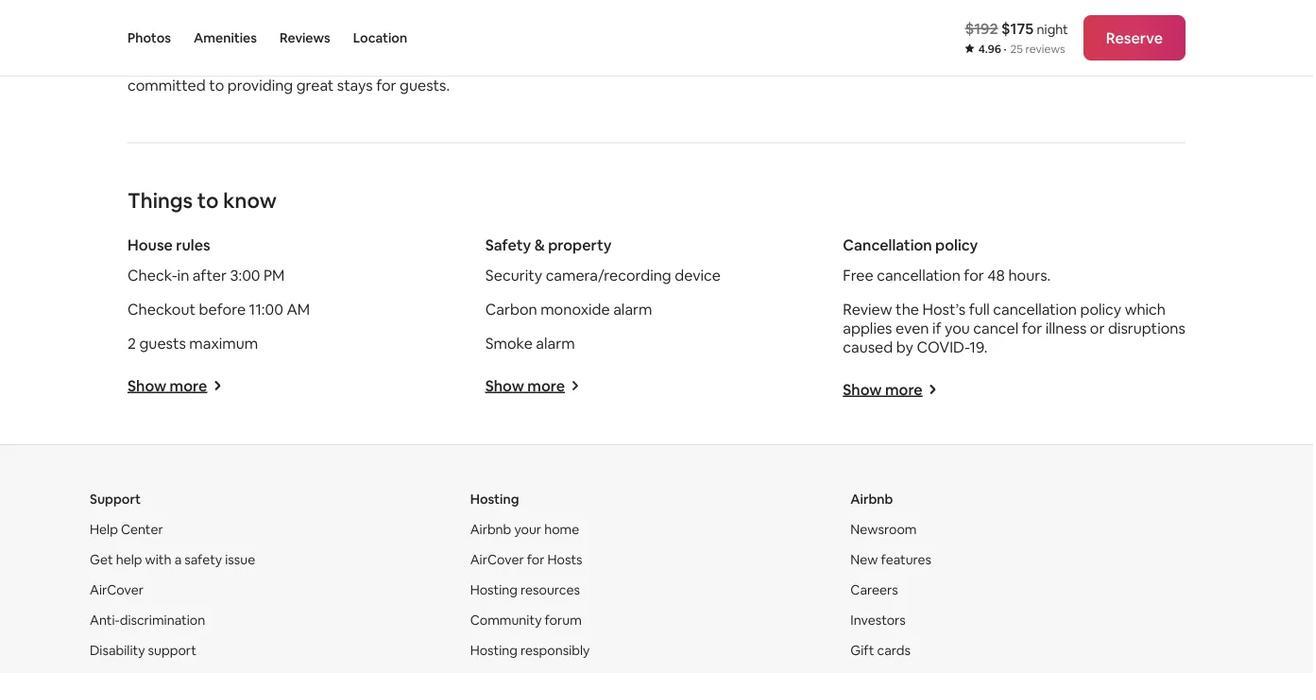 Task type: locate. For each thing, give the bounding box(es) containing it.
help
[[90, 521, 118, 538]]

are down amenities
[[209, 53, 232, 72]]

dominic is a superhost superhosts are experienced, highly rated hosts who are committed to providing great stays for guests.
[[128, 25, 511, 95]]

show more button down the guests
[[128, 376, 222, 395]]

highly
[[329, 53, 370, 72]]

show down caused
[[843, 380, 882, 399]]

superhosts
[[128, 53, 206, 72]]

aircover down airbnb your home
[[470, 551, 524, 568]]

&
[[535, 236, 545, 255]]

1 horizontal spatial show
[[486, 376, 524, 395]]

policy up "free cancellation for 48 hours."
[[936, 236, 979, 255]]

hosting for hosting responsibly
[[470, 642, 518, 659]]

show more
[[128, 376, 207, 395], [486, 376, 565, 395], [843, 380, 923, 399]]

by
[[897, 338, 914, 357]]

forum
[[545, 611, 582, 628]]

cancellation
[[877, 266, 961, 285], [994, 300, 1077, 319]]

show more down the "smoke alarm"
[[486, 376, 565, 395]]

more for alarm
[[528, 376, 565, 395]]

2 vertical spatial hosting
[[470, 642, 518, 659]]

to inside the dominic is a superhost superhosts are experienced, highly rated hosts who are committed to providing great stays for guests.
[[209, 76, 224, 95]]

1 vertical spatial airbnb
[[470, 521, 512, 538]]

show down 2 on the left
[[128, 376, 167, 395]]

rules
[[176, 236, 211, 255]]

if
[[933, 319, 942, 338]]

1 vertical spatial policy
[[1081, 300, 1122, 319]]

aircover
[[470, 551, 524, 568], [90, 581, 144, 598]]

show more button down the "smoke alarm"
[[486, 376, 580, 395]]

alarm down carbon monoxide alarm
[[536, 334, 575, 353]]

2 hosting from the top
[[470, 581, 518, 598]]

check-
[[128, 266, 177, 285]]

0 horizontal spatial alarm
[[536, 334, 575, 353]]

safety & property
[[486, 236, 612, 255]]

1 vertical spatial alarm
[[536, 334, 575, 353]]

you
[[945, 319, 971, 338]]

hosting resources
[[470, 581, 580, 598]]

hosting responsibly
[[470, 642, 590, 659]]

to left know
[[197, 187, 219, 214]]

0 horizontal spatial airbnb
[[470, 521, 512, 538]]

new
[[851, 551, 879, 568]]

1 vertical spatial cancellation
[[994, 300, 1077, 319]]

0 horizontal spatial are
[[209, 53, 232, 72]]

maximum
[[189, 334, 258, 353]]

experienced,
[[235, 53, 326, 72]]

disability support link
[[90, 642, 197, 659]]

show more button down "by"
[[843, 380, 938, 399]]

1 horizontal spatial are
[[489, 53, 511, 72]]

support
[[148, 642, 197, 659]]

1 horizontal spatial policy
[[1081, 300, 1122, 319]]

help
[[116, 551, 142, 568]]

help center
[[90, 521, 163, 538]]

carbon
[[486, 300, 538, 319]]

1 horizontal spatial aircover
[[470, 551, 524, 568]]

1 vertical spatial aircover
[[90, 581, 144, 598]]

community forum link
[[470, 611, 582, 628]]

center
[[121, 521, 163, 538]]

things to know
[[128, 187, 277, 214]]

camera/recording
[[546, 266, 672, 285]]

1 horizontal spatial more
[[528, 376, 565, 395]]

0 vertical spatial a
[[204, 25, 212, 44]]

community forum
[[470, 611, 582, 628]]

to left providing on the top of the page
[[209, 76, 224, 95]]

1 horizontal spatial cancellation
[[994, 300, 1077, 319]]

25
[[1011, 42, 1024, 56]]

more down 2 guests maximum
[[170, 376, 207, 395]]

resources
[[521, 581, 580, 598]]

2 horizontal spatial more
[[886, 380, 923, 399]]

location
[[353, 29, 408, 46]]

alarm
[[614, 300, 653, 319], [536, 334, 575, 353]]

for left the hosts
[[527, 551, 545, 568]]

are
[[209, 53, 232, 72], [489, 53, 511, 72]]

airbnb left your
[[470, 521, 512, 538]]

hosts
[[548, 551, 583, 568]]

responsibly
[[521, 642, 590, 659]]

0 vertical spatial airbnb
[[851, 491, 894, 508]]

show
[[128, 376, 167, 395], [486, 376, 524, 395], [843, 380, 882, 399]]

0 horizontal spatial show more
[[128, 376, 207, 395]]

0 horizontal spatial show more button
[[128, 376, 222, 395]]

$192 $175 night
[[966, 18, 1069, 38]]

airbnb
[[851, 491, 894, 508], [470, 521, 512, 538]]

monoxide
[[541, 300, 610, 319]]

cancellation down cancellation policy on the top right of page
[[877, 266, 961, 285]]

free
[[843, 266, 874, 285]]

disruptions
[[1109, 319, 1186, 338]]

amenities
[[194, 29, 257, 46]]

0 horizontal spatial cancellation
[[877, 266, 961, 285]]

more down "by"
[[886, 380, 923, 399]]

19.
[[970, 338, 988, 357]]

superhost
[[216, 25, 289, 44]]

0 vertical spatial hosting
[[470, 491, 519, 508]]

more down the "smoke alarm"
[[528, 376, 565, 395]]

before
[[199, 300, 246, 319]]

3 hosting from the top
[[470, 642, 518, 659]]

0 vertical spatial aircover
[[470, 551, 524, 568]]

safety
[[185, 551, 222, 568]]

show more down the guests
[[128, 376, 207, 395]]

property
[[548, 236, 612, 255]]

cancellation down hours.
[[994, 300, 1077, 319]]

location button
[[353, 0, 408, 76]]

0 vertical spatial to
[[209, 76, 224, 95]]

1 hosting from the top
[[470, 491, 519, 508]]

show more button
[[128, 376, 222, 395], [486, 376, 580, 395], [843, 380, 938, 399]]

hosting for hosting
[[470, 491, 519, 508]]

for left "48"
[[964, 266, 985, 285]]

1 horizontal spatial a
[[204, 25, 212, 44]]

1 horizontal spatial airbnb
[[851, 491, 894, 508]]

1 vertical spatial hosting
[[470, 581, 518, 598]]

a right with in the left of the page
[[175, 551, 182, 568]]

hosting up airbnb your home
[[470, 491, 519, 508]]

is
[[190, 25, 201, 44]]

which
[[1125, 300, 1166, 319]]

full
[[969, 300, 990, 319]]

0 horizontal spatial policy
[[936, 236, 979, 255]]

reviews
[[280, 29, 331, 46]]

hosting resources link
[[470, 581, 580, 598]]

show for 2
[[128, 376, 167, 395]]

0 horizontal spatial aircover
[[90, 581, 144, 598]]

0 horizontal spatial a
[[175, 551, 182, 568]]

2 are from the left
[[489, 53, 511, 72]]

show for smoke
[[486, 376, 524, 395]]

disability
[[90, 642, 145, 659]]

airbnb up newsroom at the bottom of page
[[851, 491, 894, 508]]

who
[[455, 53, 485, 72]]

for
[[376, 76, 397, 95], [964, 266, 985, 285], [1023, 319, 1043, 338], [527, 551, 545, 568]]

policy inside review the host's full cancellation policy which applies even if you cancel for illness or disruptions caused by covid-19.
[[1081, 300, 1122, 319]]

2
[[128, 334, 136, 353]]

0 vertical spatial alarm
[[614, 300, 653, 319]]

policy left which on the right top of page
[[1081, 300, 1122, 319]]

alarm down "camera/recording"
[[614, 300, 653, 319]]

0 horizontal spatial show
[[128, 376, 167, 395]]

newsroom
[[851, 521, 917, 538]]

show more button for guests
[[128, 376, 222, 395]]

security camera/recording device
[[486, 266, 721, 285]]

guests
[[139, 334, 186, 353]]

applies
[[843, 319, 893, 338]]

support
[[90, 491, 141, 508]]

1 horizontal spatial show more
[[486, 376, 565, 395]]

hosting down community
[[470, 642, 518, 659]]

for down rated
[[376, 76, 397, 95]]

a right is
[[204, 25, 212, 44]]

rated
[[373, 53, 411, 72]]

stays
[[337, 76, 373, 95]]

show down smoke
[[486, 376, 524, 395]]

airbnb for airbnb
[[851, 491, 894, 508]]

for left illness
[[1023, 319, 1043, 338]]

show more down caused
[[843, 380, 923, 399]]

am
[[287, 300, 310, 319]]

photos button
[[128, 0, 171, 76]]

0 horizontal spatial more
[[170, 376, 207, 395]]

are right who
[[489, 53, 511, 72]]

aircover up anti-
[[90, 581, 144, 598]]

show more for alarm
[[486, 376, 565, 395]]

get help with a safety issue
[[90, 551, 255, 568]]

0 vertical spatial policy
[[936, 236, 979, 255]]

1 horizontal spatial show more button
[[486, 376, 580, 395]]

hosting up community
[[470, 581, 518, 598]]



Task type: vqa. For each thing, say whether or not it's contained in the screenshot.
Frederica, Delaware On the beach On
no



Task type: describe. For each thing, give the bounding box(es) containing it.
2 horizontal spatial show more
[[843, 380, 923, 399]]

reserve
[[1107, 28, 1164, 47]]

2 horizontal spatial show more button
[[843, 380, 938, 399]]

aircover for hosts link
[[470, 551, 583, 568]]

careers
[[851, 581, 899, 598]]

aircover for hosts
[[470, 551, 583, 568]]

for inside the dominic is a superhost superhosts are experienced, highly rated hosts who are committed to providing great stays for guests.
[[376, 76, 397, 95]]

48
[[988, 266, 1006, 285]]

disability support
[[90, 642, 197, 659]]

review
[[843, 300, 893, 319]]

a inside the dominic is a superhost superhosts are experienced, highly rated hosts who are committed to providing great stays for guests.
[[204, 25, 212, 44]]

free cancellation for 48 hours.
[[843, 266, 1051, 285]]

airbnb your home link
[[470, 521, 580, 538]]

1 vertical spatial a
[[175, 551, 182, 568]]

reviews
[[1026, 42, 1066, 56]]

committed
[[128, 76, 206, 95]]

get
[[90, 551, 113, 568]]

$175
[[1002, 18, 1034, 38]]

aircover for aircover for hosts
[[470, 551, 524, 568]]

carbon monoxide alarm
[[486, 300, 653, 319]]

hosting for hosting resources
[[470, 581, 518, 598]]

in
[[177, 266, 189, 285]]

·
[[1004, 42, 1007, 56]]

0 vertical spatial cancellation
[[877, 266, 961, 285]]

1 vertical spatial to
[[197, 187, 219, 214]]

investors link
[[851, 611, 906, 628]]

cancellation
[[843, 236, 933, 255]]

house rules
[[128, 236, 211, 255]]

cancellation policy
[[843, 236, 979, 255]]

11:00
[[249, 300, 283, 319]]

show more for guests
[[128, 376, 207, 395]]

hosting responsibly link
[[470, 642, 590, 659]]

3:00
[[230, 266, 260, 285]]

issue
[[225, 551, 255, 568]]

1 horizontal spatial alarm
[[614, 300, 653, 319]]

gift
[[851, 642, 875, 659]]

checkout before 11:00 am
[[128, 300, 310, 319]]

1 are from the left
[[209, 53, 232, 72]]

pm
[[264, 266, 285, 285]]

safety
[[486, 236, 531, 255]]

cancellation inside review the host's full cancellation policy which applies even if you cancel for illness or disruptions caused by covid-19.
[[994, 300, 1077, 319]]

more for guests
[[170, 376, 207, 395]]

with
[[145, 551, 172, 568]]

checkout
[[128, 300, 196, 319]]

community
[[470, 611, 542, 628]]

illness
[[1046, 319, 1087, 338]]

$192
[[966, 18, 999, 38]]

know
[[223, 187, 277, 214]]

airbnb for airbnb your home
[[470, 521, 512, 538]]

gift cards link
[[851, 642, 911, 659]]

host's
[[923, 300, 966, 319]]

reviews button
[[280, 0, 331, 76]]

new features link
[[851, 551, 932, 568]]

cards
[[878, 642, 911, 659]]

amenities button
[[194, 0, 257, 76]]

after
[[193, 266, 227, 285]]

anti-discrimination link
[[90, 611, 205, 628]]

new features
[[851, 551, 932, 568]]

or
[[1091, 319, 1105, 338]]

providing
[[228, 76, 293, 95]]

dominic
[[128, 25, 187, 44]]

your
[[515, 521, 542, 538]]

aircover for the aircover link
[[90, 581, 144, 598]]

4.96
[[979, 42, 1002, 56]]

device
[[675, 266, 721, 285]]

smoke alarm
[[486, 334, 575, 353]]

features
[[881, 551, 932, 568]]

photos
[[128, 29, 171, 46]]

great
[[297, 76, 334, 95]]

night
[[1037, 20, 1069, 37]]

help center link
[[90, 521, 163, 538]]

get help with a safety issue link
[[90, 551, 255, 568]]

hours.
[[1009, 266, 1051, 285]]

2 horizontal spatial show
[[843, 380, 882, 399]]

things
[[128, 187, 193, 214]]

show more button for alarm
[[486, 376, 580, 395]]

anti-discrimination
[[90, 611, 205, 628]]

anti-
[[90, 611, 120, 628]]

smoke
[[486, 334, 533, 353]]

for inside review the host's full cancellation policy which applies even if you cancel for illness or disruptions caused by covid-19.
[[1023, 319, 1043, 338]]

cancel
[[974, 319, 1019, 338]]

the
[[896, 300, 920, 319]]

check-in after 3:00 pm
[[128, 266, 285, 285]]

home
[[545, 521, 580, 538]]

discrimination
[[120, 611, 205, 628]]

airbnb your home
[[470, 521, 580, 538]]

hosts
[[414, 53, 452, 72]]



